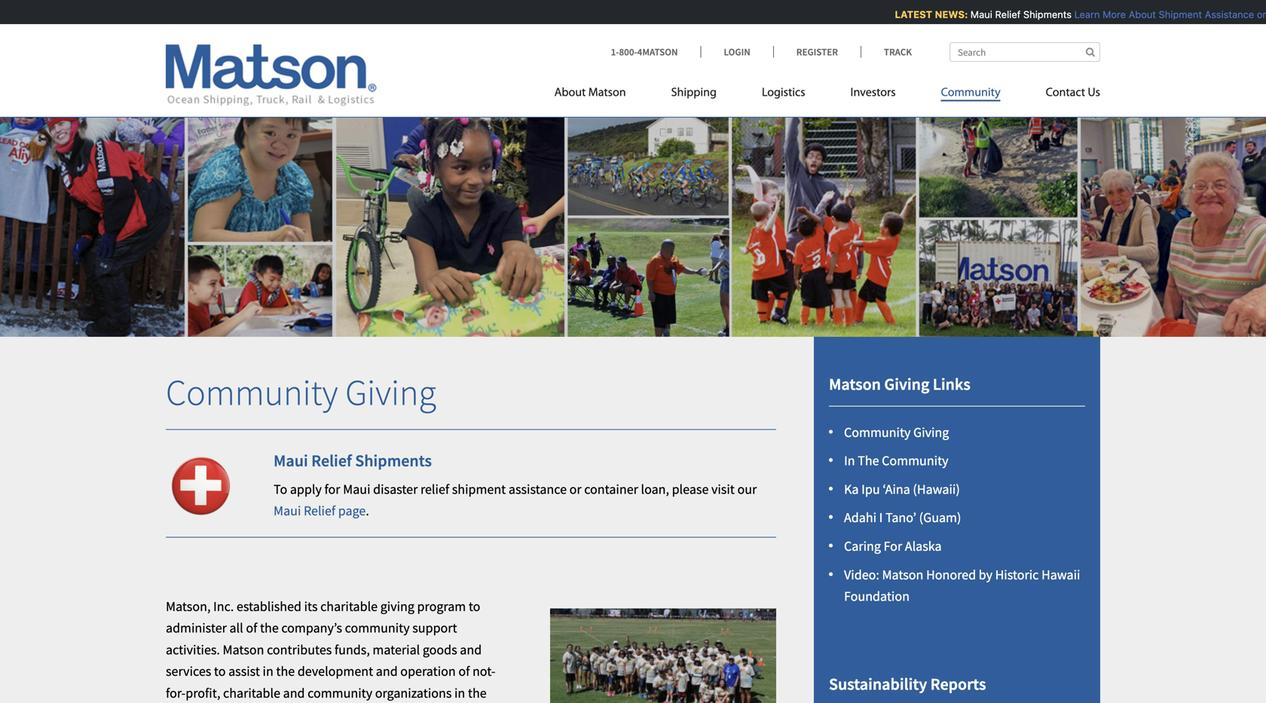 Task type: describe. For each thing, give the bounding box(es) containing it.
alaska
[[905, 538, 942, 555]]

c
[[1265, 9, 1267, 20]]

tano'
[[886, 509, 917, 526]]

video: matson honored by historic hawaii foundation link
[[845, 566, 1081, 605]]

1 vertical spatial charitable
[[223, 685, 281, 702]]

'aina
[[883, 481, 911, 498]]

0 vertical spatial the
[[260, 620, 279, 637]]

matson foundation giving image
[[0, 94, 1267, 337]]

latest
[[891, 9, 928, 20]]

in
[[845, 452, 856, 469]]

us
[[1088, 87, 1101, 99]]

0 vertical spatial or
[[1253, 9, 1262, 20]]

caring
[[845, 538, 881, 555]]

0 horizontal spatial shipments
[[355, 451, 432, 471]]

honored
[[927, 566, 977, 583]]

0 vertical spatial community giving
[[166, 370, 437, 415]]

4matson
[[638, 46, 678, 58]]

assistance
[[509, 481, 567, 498]]

video:
[[845, 566, 880, 583]]

historic
[[996, 566, 1039, 583]]

adahi i tano' (guam) link
[[845, 509, 962, 526]]

for-
[[166, 685, 186, 702]]

maui right "news:"
[[966, 9, 988, 20]]

please
[[672, 481, 709, 498]]

track link
[[861, 46, 912, 58]]

1 vertical spatial the
[[276, 663, 295, 680]]

not-
[[473, 663, 496, 680]]

investors
[[851, 87, 896, 99]]

loan,
[[641, 481, 670, 498]]

for
[[325, 481, 340, 498]]

giving
[[381, 598, 415, 615]]

matson inside matson, inc. established its charitable giving program to administer all of the company's community support activities. matson contributes funds, material goods and services to assist in the development and operation of not- for-profit, charitable and community organizations in
[[223, 642, 264, 659]]

maui down to at the left of page
[[274, 503, 301, 520]]

activities.
[[166, 642, 220, 659]]

matson up community giving link
[[829, 374, 881, 395]]

support
[[413, 620, 457, 637]]

maui up 'page'
[[343, 481, 371, 498]]

the
[[858, 452, 880, 469]]

development
[[298, 663, 373, 680]]

register link
[[773, 46, 861, 58]]

foundation
[[845, 588, 910, 605]]

by
[[979, 566, 993, 583]]

contact us link
[[1024, 80, 1101, 110]]

caring for alaska
[[845, 538, 942, 555]]

adahi
[[845, 509, 877, 526]]

maui up to at the left of page
[[274, 451, 308, 471]]

profit,
[[186, 685, 221, 702]]

section containing matson giving links
[[796, 337, 1120, 704]]

sustainability reports
[[829, 674, 987, 695]]

in the community
[[845, 452, 949, 469]]

community giving link
[[845, 424, 950, 441]]

assistance
[[1201, 9, 1250, 20]]

login
[[724, 46, 751, 58]]

blue matson logo with ocean, shipping, truck, rail and logistics written beneath it. image
[[166, 44, 377, 106]]

caring for alaska link
[[845, 538, 942, 555]]

our
[[738, 481, 757, 498]]

register
[[797, 46, 838, 58]]

1 horizontal spatial charitable
[[321, 598, 378, 615]]

latest news: maui relief shipments learn more about shipment assistance or c
[[891, 9, 1267, 20]]

1 vertical spatial relief
[[312, 451, 352, 471]]

Search search field
[[950, 42, 1101, 62]]

learn more about shipment assistance or c link
[[1070, 9, 1267, 20]]

0 vertical spatial and
[[460, 642, 482, 659]]

contact us
[[1046, 87, 1101, 99]]

0 horizontal spatial of
[[246, 620, 257, 637]]

matson, inc. established its charitable giving program to administer all of the company's community support activities. matson contributes funds, material goods and services to assist in the development and operation of not- for-profit, charitable and community organizations in
[[166, 598, 496, 704]]

program
[[417, 598, 466, 615]]

about matson
[[555, 87, 626, 99]]

shipment
[[452, 481, 506, 498]]

1-800-4matson
[[611, 46, 678, 58]]

logistics
[[762, 87, 806, 99]]

assist
[[229, 663, 260, 680]]

in the community link
[[845, 452, 949, 469]]

all
[[230, 620, 243, 637]]

0 vertical spatial relief
[[991, 9, 1016, 20]]

i
[[880, 509, 883, 526]]

.
[[366, 503, 369, 520]]

(guam)
[[920, 509, 962, 526]]

ka ipu 'aina (hawaii) link
[[845, 481, 961, 498]]

logistics link
[[740, 80, 828, 110]]



Task type: locate. For each thing, give the bounding box(es) containing it.
to
[[469, 598, 481, 615], [214, 663, 226, 680]]

0 horizontal spatial and
[[283, 685, 305, 702]]

maui relief shipments
[[274, 451, 432, 471]]

page
[[338, 503, 366, 520]]

container
[[585, 481, 639, 498]]

0 vertical spatial community
[[345, 620, 410, 637]]

1 horizontal spatial community giving
[[845, 424, 950, 441]]

contributes
[[267, 642, 332, 659]]

and down contributes
[[283, 685, 305, 702]]

relief down for
[[304, 503, 336, 520]]

track
[[884, 46, 912, 58]]

charitable right "its"
[[321, 598, 378, 615]]

0 horizontal spatial about
[[555, 87, 586, 99]]

established
[[237, 598, 302, 615]]

0 vertical spatial of
[[246, 620, 257, 637]]

about matson link
[[555, 80, 649, 110]]

section
[[796, 337, 1120, 704]]

the right in
[[276, 663, 295, 680]]

sustainability
[[829, 674, 928, 695]]

shipments left learn
[[1019, 9, 1067, 20]]

or left container
[[570, 481, 582, 498]]

red circle with white cross in the middle image
[[166, 451, 236, 521]]

0 vertical spatial shipments
[[1019, 9, 1067, 20]]

goods
[[423, 642, 458, 659]]

disaster
[[373, 481, 418, 498]]

or inside to apply for maui disaster relief shipment assistance or container loan, please visit our maui relief page .
[[570, 481, 582, 498]]

top menu navigation
[[555, 80, 1101, 110]]

charitable
[[321, 598, 378, 615], [223, 685, 281, 702]]

1 vertical spatial about
[[555, 87, 586, 99]]

ipu
[[862, 481, 880, 498]]

1 horizontal spatial and
[[376, 663, 398, 680]]

matson up assist
[[223, 642, 264, 659]]

or left c
[[1253, 9, 1262, 20]]

relief up for
[[312, 451, 352, 471]]

operation
[[401, 663, 456, 680]]

search image
[[1087, 47, 1096, 57]]

0 vertical spatial about
[[1124, 9, 1152, 20]]

apply
[[290, 481, 322, 498]]

to apply for maui disaster relief shipment assistance or container loan, please visit our maui relief page .
[[274, 481, 757, 520]]

community
[[345, 620, 410, 637], [308, 685, 373, 702]]

relief up search search box
[[991, 9, 1016, 20]]

matson giving links
[[829, 374, 971, 395]]

1 vertical spatial community
[[308, 685, 373, 702]]

for
[[884, 538, 903, 555]]

the down established
[[260, 620, 279, 637]]

learn
[[1070, 9, 1096, 20]]

to
[[274, 481, 287, 498]]

contact
[[1046, 87, 1086, 99]]

shipment
[[1155, 9, 1198, 20]]

1 horizontal spatial of
[[459, 663, 470, 680]]

organizations
[[375, 685, 452, 702]]

to left assist
[[214, 663, 226, 680]]

community link
[[919, 80, 1024, 110]]

material
[[373, 642, 420, 659]]

(hawaii)
[[913, 481, 961, 498]]

shipments
[[1019, 9, 1067, 20], [355, 451, 432, 471]]

1 vertical spatial shipments
[[355, 451, 432, 471]]

matson
[[589, 87, 626, 99], [829, 374, 881, 395], [883, 566, 924, 583], [223, 642, 264, 659]]

to right program
[[469, 598, 481, 615]]

in
[[263, 663, 274, 680]]

relief
[[421, 481, 450, 498]]

0 horizontal spatial community giving
[[166, 370, 437, 415]]

1 horizontal spatial to
[[469, 598, 481, 615]]

1 vertical spatial community giving
[[845, 424, 950, 441]]

0 vertical spatial to
[[469, 598, 481, 615]]

more
[[1098, 9, 1122, 20]]

of right all
[[246, 620, 257, 637]]

2 horizontal spatial and
[[460, 642, 482, 659]]

relief
[[991, 9, 1016, 20], [312, 451, 352, 471], [304, 503, 336, 520]]

1 vertical spatial to
[[214, 663, 226, 680]]

matson,
[[166, 598, 211, 615]]

1 vertical spatial and
[[376, 663, 398, 680]]

company's
[[282, 620, 342, 637]]

0 horizontal spatial charitable
[[223, 685, 281, 702]]

800-
[[619, 46, 638, 58]]

shipments up disaster
[[355, 451, 432, 471]]

and down material
[[376, 663, 398, 680]]

matson down 1-
[[589, 87, 626, 99]]

adahi i tano' (guam)
[[845, 509, 962, 526]]

login link
[[701, 46, 773, 58]]

inc.
[[213, 598, 234, 615]]

the
[[260, 620, 279, 637], [276, 663, 295, 680]]

1 horizontal spatial shipments
[[1019, 9, 1067, 20]]

matson down for
[[883, 566, 924, 583]]

None search field
[[950, 42, 1101, 62]]

visit
[[712, 481, 735, 498]]

reports
[[931, 674, 987, 695]]

community down development
[[308, 685, 373, 702]]

funds,
[[335, 642, 370, 659]]

about inside top menu navigation
[[555, 87, 586, 99]]

1 vertical spatial of
[[459, 663, 470, 680]]

giving
[[345, 370, 437, 415], [885, 374, 930, 395], [914, 424, 950, 441]]

news:
[[931, 9, 964, 20]]

1 horizontal spatial about
[[1124, 9, 1152, 20]]

community
[[942, 87, 1001, 99], [166, 370, 338, 415], [845, 424, 911, 441], [882, 452, 949, 469]]

services
[[166, 663, 211, 680]]

administer
[[166, 620, 227, 637]]

or
[[1253, 9, 1262, 20], [570, 481, 582, 498]]

1-
[[611, 46, 619, 58]]

0 horizontal spatial to
[[214, 663, 226, 680]]

community giving inside section
[[845, 424, 950, 441]]

relief inside to apply for maui disaster relief shipment assistance or container loan, please visit our maui relief page .
[[304, 503, 336, 520]]

1 horizontal spatial or
[[1253, 9, 1262, 20]]

community inside 'link'
[[942, 87, 1001, 99]]

1 vertical spatial or
[[570, 481, 582, 498]]

community up material
[[345, 620, 410, 637]]

2 vertical spatial relief
[[304, 503, 336, 520]]

investors link
[[828, 80, 919, 110]]

matson at special olympics hawaii 2016 image
[[550, 609, 777, 704]]

hawaii
[[1042, 566, 1081, 583]]

links
[[933, 374, 971, 395]]

maui relief page link
[[274, 503, 366, 520]]

0 vertical spatial charitable
[[321, 598, 378, 615]]

matson inside top menu navigation
[[589, 87, 626, 99]]

charitable down assist
[[223, 685, 281, 702]]

0 horizontal spatial or
[[570, 481, 582, 498]]

shipping
[[672, 87, 717, 99]]

of left the not-
[[459, 663, 470, 680]]

2 vertical spatial and
[[283, 685, 305, 702]]

and up the not-
[[460, 642, 482, 659]]

ka ipu 'aina (hawaii)
[[845, 481, 961, 498]]

its
[[304, 598, 318, 615]]

matson inside video: matson honored by historic hawaii foundation
[[883, 566, 924, 583]]

of
[[246, 620, 257, 637], [459, 663, 470, 680]]

and
[[460, 642, 482, 659], [376, 663, 398, 680], [283, 685, 305, 702]]

1-800-4matson link
[[611, 46, 701, 58]]

shipping link
[[649, 80, 740, 110]]

video: matson honored by historic hawaii foundation
[[845, 566, 1081, 605]]



Task type: vqa. For each thing, say whether or not it's contained in the screenshot.
left ports
no



